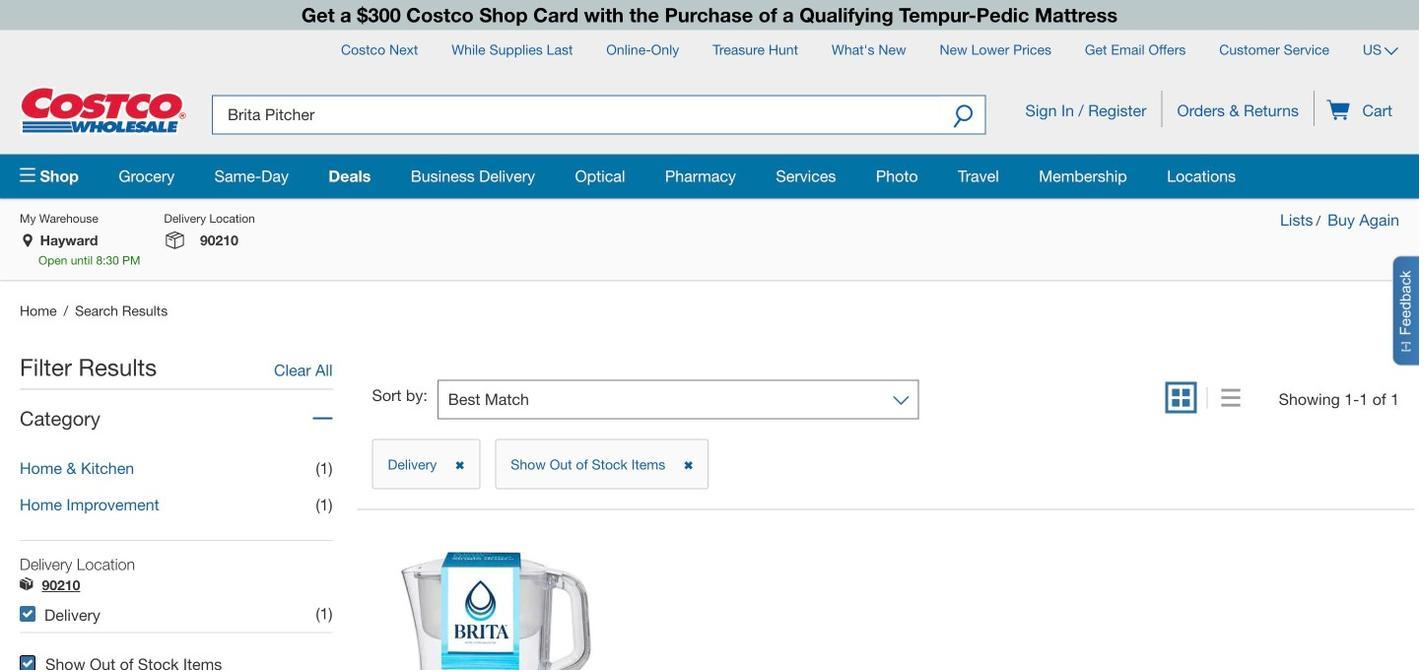 Task type: describe. For each thing, give the bounding box(es) containing it.
list view image
[[1222, 389, 1241, 410]]

grid view image
[[1173, 389, 1190, 410]]

costco us homepage image
[[20, 86, 187, 135]]

Search text field
[[212, 95, 942, 135]]

search image
[[954, 104, 974, 132]]

costco delivery location image
[[20, 577, 34, 595]]

main element
[[20, 154, 1400, 199]]

brita champlain water filter pitcher, 10 cup with 2 filters image
[[387, 547, 614, 670]]



Task type: locate. For each thing, give the bounding box(es) containing it.
Search text field
[[212, 95, 942, 135]]



Task type: vqa. For each thing, say whether or not it's contained in the screenshot.
Main element
yes



